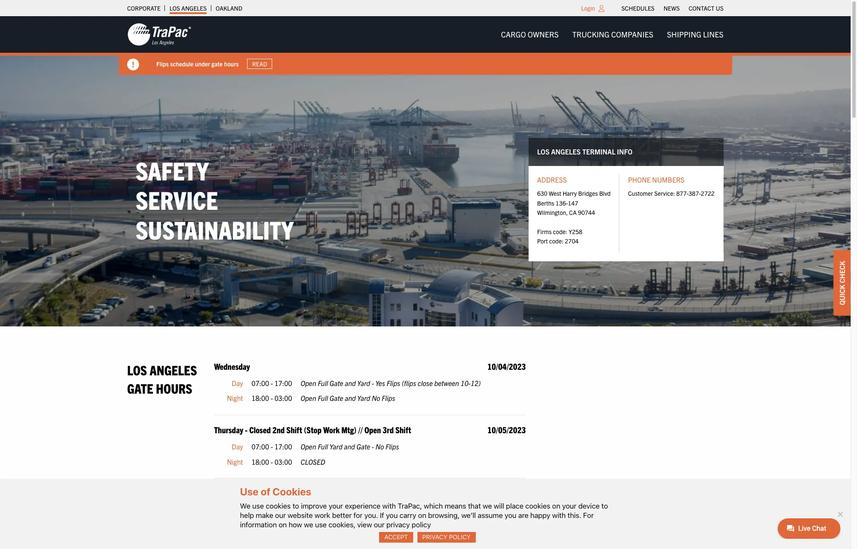 Task type: locate. For each thing, give the bounding box(es) containing it.
contact
[[689, 4, 715, 12]]

2 your from the left
[[562, 502, 577, 511]]

harry
[[563, 190, 577, 197]]

1 vertical spatial night
[[227, 458, 243, 466]]

2 open full gate and yard no flips from the top
[[301, 521, 395, 530]]

on up policy on the bottom of page
[[418, 512, 426, 520]]

los inside los angeles link
[[170, 4, 180, 12]]

menu bar
[[617, 2, 728, 14], [494, 26, 731, 43]]

1 vertical spatial code:
[[549, 237, 564, 245]]

to up the website
[[293, 502, 299, 511]]

use up the 'make'
[[252, 502, 264, 511]]

1 horizontal spatial we
[[483, 502, 492, 511]]

night down wednesday at the left of page
[[227, 394, 243, 403]]

07:00 for open full yard and gate - no flips
[[252, 443, 269, 451]]

18:00 for thursday - closed 2nd shift (stop work mtg) // open 3rd shift
[[252, 458, 269, 466]]

03:00 up information
[[252, 506, 269, 515]]

1 horizontal spatial on
[[418, 512, 426, 520]]

1 horizontal spatial your
[[562, 502, 577, 511]]

0 horizontal spatial use
[[252, 502, 264, 511]]

los angeles link
[[170, 2, 207, 14]]

03:00 up 2nd
[[275, 394, 292, 403]]

2 17:00 from the top
[[275, 443, 292, 451]]

4 full from the top
[[318, 521, 328, 530]]

angeles inside los angeles gate hours
[[150, 362, 197, 378]]

1 horizontal spatial use
[[315, 521, 327, 530]]

corporate link
[[127, 2, 161, 14]]

which
[[424, 502, 443, 511]]

0 vertical spatial los
[[170, 4, 180, 12]]

policy
[[449, 534, 471, 541]]

18:00 up the closed
[[252, 394, 269, 403]]

1 vertical spatial with
[[552, 512, 566, 520]]

1 vertical spatial day
[[232, 443, 243, 451]]

1 vertical spatial 07:00 - 17:00
[[252, 443, 292, 451]]

17:00
[[275, 379, 292, 388], [275, 443, 292, 451], [275, 521, 292, 530]]

12)
[[471, 379, 481, 388]]

yes
[[376, 379, 385, 388]]

cookies up happy
[[525, 502, 550, 511]]

2 you from the left
[[505, 512, 517, 520]]

2 day from the top
[[232, 443, 243, 451]]

wilmington,
[[537, 209, 568, 216]]

privacy
[[387, 521, 410, 530]]

1 vertical spatial los
[[537, 147, 550, 156]]

1 vertical spatial our
[[374, 521, 385, 530]]

angeles for los angeles
[[181, 4, 207, 12]]

3 day from the top
[[232, 521, 243, 530]]

flips
[[156, 60, 169, 68], [387, 379, 400, 388], [382, 394, 395, 403], [386, 443, 399, 451], [382, 521, 395, 530], [386, 537, 399, 545]]

los angeles
[[170, 4, 207, 12]]

cookies down 0700
[[266, 502, 291, 511]]

menu bar up shipping
[[617, 2, 728, 14]]

los angeles image
[[127, 23, 191, 46]]

0 horizontal spatial with
[[382, 502, 396, 511]]

0 horizontal spatial our
[[275, 512, 286, 520]]

2 vertical spatial 03:00
[[252, 506, 269, 515]]

0 vertical spatial menu bar
[[617, 2, 728, 14]]

thursday left the closed
[[214, 425, 243, 435]]

banner
[[0, 16, 857, 75]]

phone numbers
[[628, 175, 685, 184]]

0 horizontal spatial on
[[279, 521, 287, 530]]

0 vertical spatial night
[[227, 394, 243, 403]]

0 vertical spatial 03:00
[[275, 394, 292, 403]]

0700
[[276, 488, 293, 499]]

1 vertical spatial open full yard and gate - no flips
[[301, 537, 399, 545]]

contact us link
[[689, 2, 724, 14]]

1 horizontal spatial to
[[602, 502, 608, 511]]

night up (open
[[227, 458, 243, 466]]

10/05/2023
[[488, 425, 526, 435]]

0 horizontal spatial you
[[386, 512, 398, 520]]

2 full from the top
[[318, 394, 328, 403]]

2 night from the top
[[227, 458, 243, 466]]

menu bar down light icon
[[494, 26, 731, 43]]

shift
[[286, 425, 302, 435], [395, 425, 411, 435]]

0 vertical spatial 07:00 - 17:00
[[252, 379, 292, 388]]

trucking
[[572, 29, 610, 39]]

open full gate and yard no flips up mtg)
[[301, 394, 395, 403]]

hoot
[[229, 506, 243, 515]]

we down the website
[[304, 521, 313, 530]]

0 vertical spatial on
[[552, 502, 560, 511]]

1 open full gate and yard no flips from the top
[[301, 394, 395, 403]]

y258
[[569, 228, 582, 236]]

we
[[240, 502, 251, 511]]

07:00 - 17:00 for wednesday
[[252, 379, 292, 388]]

night for thursday - closed 2nd shift (stop work mtg) // open 3rd shift
[[227, 458, 243, 466]]

1 vertical spatial 03:00
[[275, 458, 292, 466]]

2 vertical spatial on
[[279, 521, 287, 530]]

use of cookies we use cookies to improve your experience with trapac, which means that we will place cookies on your device to help make our website work better for you. if you carry on browsing, we'll assume you are happy with this. for information on how we use cookies, view our privacy policy
[[240, 486, 608, 530]]

2 07:00 - 17:00 from the top
[[252, 443, 292, 451]]

1 night from the top
[[227, 394, 243, 403]]

open full gate and yard no flips down better
[[301, 521, 395, 530]]

0 horizontal spatial los
[[127, 362, 147, 378]]

quick check link
[[834, 251, 851, 316]]

0 horizontal spatial thursday
[[214, 425, 243, 435]]

1 horizontal spatial you
[[505, 512, 517, 520]]

0 vertical spatial 17:00
[[275, 379, 292, 388]]

1 18:00 - 03:00 from the top
[[252, 394, 292, 403]]

carry
[[400, 512, 416, 520]]

18:00 - 03:00 for thursday - closed 2nd shift (stop work mtg) // open 3rd shift
[[252, 458, 292, 466]]

2 vertical spatial day
[[232, 521, 243, 530]]

login
[[581, 4, 595, 12]]

1 vertical spatial angeles
[[551, 147, 581, 156]]

1 vertical spatial menu bar
[[494, 26, 731, 43]]

schedules link
[[622, 2, 655, 14]]

1 vertical spatial 18:00 - 03:00
[[252, 458, 292, 466]]

news link
[[664, 2, 680, 14]]

0 vertical spatial we
[[483, 502, 492, 511]]

1 horizontal spatial 3rd
[[383, 425, 394, 435]]

1 horizontal spatial los
[[170, 4, 180, 12]]

0 vertical spatial with
[[382, 502, 396, 511]]

open full yard and gate - no flips down cookies,
[[301, 537, 399, 545]]

banner containing cargo owners
[[0, 16, 857, 75]]

your
[[329, 502, 343, 511], [562, 502, 577, 511]]

full
[[318, 379, 328, 388], [318, 394, 328, 403], [318, 443, 328, 451], [318, 521, 328, 530], [318, 537, 328, 545]]

1 vertical spatial 18:00
[[252, 458, 269, 466]]

customer service: 877-387-2722
[[628, 190, 715, 197]]

1 horizontal spatial with
[[552, 512, 566, 520]]

means
[[445, 502, 466, 511]]

corporate
[[127, 4, 161, 12]]

1 vertical spatial 3rd
[[326, 488, 337, 499]]

07:00 - 17:00 for thursday - closed 2nd shift (stop work mtg) // open 3rd shift
[[252, 443, 292, 451]]

cargo owners
[[501, 29, 559, 39]]

no
[[372, 394, 380, 403], [376, 443, 384, 451], [372, 521, 380, 530], [376, 537, 384, 545]]

shipping lines
[[667, 29, 724, 39]]

0 horizontal spatial to
[[293, 502, 299, 511]]

3rd right //
[[383, 425, 394, 435]]

code: up 2704
[[553, 228, 567, 236]]

thursday up the improve
[[295, 488, 324, 499]]

for
[[354, 512, 363, 520]]

0 vertical spatial day
[[232, 379, 243, 388]]

1 vertical spatial 17:00
[[275, 443, 292, 451]]

1 horizontal spatial shift
[[395, 425, 411, 435]]

device
[[578, 502, 600, 511]]

18:00 - 03:00 up 2nd
[[252, 394, 292, 403]]

los inside los angeles gate hours
[[127, 362, 147, 378]]

1 horizontal spatial cookies
[[525, 502, 550, 511]]

los for los angeles terminal info
[[537, 147, 550, 156]]

trucking companies
[[572, 29, 654, 39]]

18:00
[[252, 394, 269, 403], [252, 458, 269, 466]]

0 horizontal spatial shift
[[286, 425, 302, 435]]

1 17:00 from the top
[[275, 379, 292, 388]]

we up assume
[[483, 502, 492, 511]]

us
[[716, 4, 724, 12]]

0 horizontal spatial we
[[304, 521, 313, 530]]

our
[[275, 512, 286, 520], [374, 521, 385, 530]]

angeles up hours
[[150, 362, 197, 378]]

open full yard and gate - no flips down mtg)
[[301, 443, 399, 451]]

2 horizontal spatial on
[[552, 502, 560, 511]]

1 18:00 from the top
[[252, 394, 269, 403]]

03:00
[[275, 394, 292, 403], [275, 458, 292, 466], [252, 506, 269, 515]]

with left this. at the bottom right
[[552, 512, 566, 520]]

angeles left 'oakland' link
[[181, 4, 207, 12]]

yard down for
[[357, 521, 370, 530]]

18:00 up of
[[252, 458, 269, 466]]

privacy
[[422, 534, 447, 541]]

0 vertical spatial open full yard and gate - no flips
[[301, 443, 399, 451]]

1 you from the left
[[386, 512, 398, 520]]

improve
[[301, 502, 327, 511]]

los for los angeles gate hours
[[127, 362, 147, 378]]

shipping
[[667, 29, 702, 39]]

for
[[583, 512, 594, 520]]

code:
[[553, 228, 567, 236], [549, 237, 564, 245]]

0 horizontal spatial cookies
[[266, 502, 291, 511]]

your up better
[[329, 502, 343, 511]]

angeles up address
[[551, 147, 581, 156]]

automation
[[322, 506, 355, 515]]

18:00 - 03:00 up of
[[252, 458, 292, 466]]

you right if
[[386, 512, 398, 520]]

3 full from the top
[[318, 443, 328, 451]]

use
[[252, 502, 264, 511], [315, 521, 327, 530]]

and
[[345, 379, 356, 388], [345, 394, 356, 403], [344, 443, 355, 451], [345, 521, 356, 530], [344, 537, 355, 545]]

0 vertical spatial angeles
[[181, 4, 207, 12]]

on left how
[[279, 521, 287, 530]]

0 vertical spatial 18:00
[[252, 394, 269, 403]]

to
[[293, 502, 299, 511], [602, 502, 608, 511]]

day for wednesday
[[232, 379, 243, 388]]

trucking companies link
[[566, 26, 660, 43]]

1 vertical spatial open full gate and yard no flips
[[301, 521, 395, 530]]

we
[[483, 502, 492, 511], [304, 521, 313, 530]]

2 horizontal spatial los
[[537, 147, 550, 156]]

3rd left the shift)
[[326, 488, 337, 499]]

thursday - closed 2nd shift (stop work mtg) // open 3rd shift
[[214, 425, 411, 435]]

2 vertical spatial 07:00 - 17:00
[[252, 521, 292, 530]]

1 07:00 - 17:00 from the top
[[252, 379, 292, 388]]

code: right port
[[549, 237, 564, 245]]

1 vertical spatial we
[[304, 521, 313, 530]]

1 day from the top
[[232, 379, 243, 388]]

0 vertical spatial 18:00 - 03:00
[[252, 394, 292, 403]]

your up this. at the bottom right
[[562, 502, 577, 511]]

1 to from the left
[[293, 502, 299, 511]]

1 vertical spatial thursday
[[295, 488, 324, 499]]

oakland
[[216, 4, 242, 12]]

2 vertical spatial los
[[127, 362, 147, 378]]

los angeles terminal info
[[537, 147, 633, 156]]

day
[[232, 379, 243, 388], [232, 443, 243, 451], [232, 521, 243, 530]]

2 18:00 - 03:00 from the top
[[252, 458, 292, 466]]

0 vertical spatial code:
[[553, 228, 567, 236]]

07:00 - 17:00
[[252, 379, 292, 388], [252, 443, 292, 451], [252, 521, 292, 530]]

0 horizontal spatial 3rd
[[326, 488, 337, 499]]

0 horizontal spatial your
[[329, 502, 343, 511]]

on left device in the bottom right of the page
[[552, 502, 560, 511]]

2 vertical spatial 17:00
[[275, 521, 292, 530]]

03:00 left closed in the left bottom of the page
[[275, 458, 292, 466]]

with up if
[[382, 502, 396, 511]]

2 to from the left
[[602, 502, 608, 511]]

our down if
[[374, 521, 385, 530]]

(#b0**)
[[372, 506, 394, 515]]

gate
[[330, 379, 343, 388], [127, 380, 153, 397], [330, 394, 343, 403], [357, 443, 370, 451], [330, 521, 343, 530], [357, 537, 370, 545]]

136-
[[556, 199, 568, 207]]

you down place on the right bottom of page
[[505, 512, 517, 520]]

2 vertical spatial angeles
[[150, 362, 197, 378]]

2 18:00 from the top
[[252, 458, 269, 466]]

our right the 'make'
[[275, 512, 286, 520]]

to right device in the bottom right of the page
[[602, 502, 608, 511]]

use down work
[[315, 521, 327, 530]]

0 vertical spatial open full gate and yard no flips
[[301, 394, 395, 403]]



Task type: describe. For each thing, give the bounding box(es) containing it.
of
[[261, 486, 270, 498]]

address
[[537, 175, 567, 184]]

firms
[[537, 228, 552, 236]]

accept
[[384, 534, 408, 541]]

night for wednesday
[[227, 394, 243, 403]]

cookies,
[[329, 521, 356, 530]]

0300-
[[257, 488, 276, 499]]

0 vertical spatial use
[[252, 502, 264, 511]]

phone
[[628, 175, 651, 184]]

service:
[[655, 190, 675, 197]]

information
[[240, 521, 277, 530]]

10/04/2023
[[488, 361, 526, 372]]

(flips
[[402, 379, 416, 388]]

shipping lines link
[[660, 26, 731, 43]]

oakland link
[[216, 2, 242, 14]]

no image
[[836, 510, 845, 519]]

check
[[838, 261, 847, 283]]

that
[[468, 502, 481, 511]]

you.
[[364, 512, 378, 520]]

2 shift from the left
[[395, 425, 411, 435]]

yard down open full gate and yard -  yes flips (flips close between 10-12)
[[357, 394, 370, 403]]

owners
[[528, 29, 559, 39]]

shift)
[[339, 488, 357, 499]]

90744
[[578, 209, 595, 216]]

policy
[[412, 521, 431, 530]]

experience
[[345, 502, 381, 511]]

17:00 for thursday - closed 2nd shift (stop work mtg) // open 3rd shift
[[275, 443, 292, 451]]

2 open full yard and gate - no flips from the top
[[301, 537, 399, 545]]

we'll
[[462, 512, 476, 520]]

work
[[315, 512, 330, 520]]

this.
[[568, 512, 581, 520]]

10-
[[461, 379, 471, 388]]

safety
[[136, 154, 209, 186]]

berths
[[537, 199, 554, 207]]

0 vertical spatial our
[[275, 512, 286, 520]]

angeles for los angeles terminal info
[[551, 147, 581, 156]]

west
[[549, 190, 561, 197]]

yard down work
[[330, 443, 343, 451]]

gate inside los angeles gate hours
[[127, 380, 153, 397]]

1 horizontal spatial thursday
[[295, 488, 324, 499]]

website
[[288, 512, 313, 520]]

open full gate and yard no flips for gate
[[301, 394, 395, 403]]

(stop
[[304, 425, 322, 435]]

view
[[357, 521, 372, 530]]

wednesday
[[214, 361, 250, 372]]

flips inside banner
[[156, 60, 169, 68]]

service
[[136, 184, 218, 215]]

solid image
[[127, 59, 139, 71]]

quick
[[838, 285, 847, 305]]

companies
[[611, 29, 654, 39]]

2nd
[[272, 425, 285, 435]]

will
[[494, 502, 504, 511]]

light image
[[599, 5, 605, 12]]

07:00 for open full gate and yard no flips
[[252, 521, 269, 530]]

5 full from the top
[[318, 537, 328, 545]]

safety service sustainability
[[136, 154, 294, 245]]

open full gate and yard -  yes flips (flips close between 10-12)
[[301, 379, 481, 388]]

147
[[568, 199, 578, 207]]

and down mtg)
[[344, 443, 355, 451]]

(open
[[236, 488, 255, 499]]

1 vertical spatial on
[[418, 512, 426, 520]]

and down for
[[345, 521, 356, 530]]

contact us
[[689, 4, 724, 12]]

1 horizontal spatial our
[[374, 521, 385, 530]]

and down cookies,
[[344, 537, 355, 545]]

cookies
[[273, 486, 311, 498]]

cargo owners link
[[494, 26, 566, 43]]

1 your from the left
[[329, 502, 343, 511]]

schedules
[[622, 4, 655, 12]]

630 west harry bridges blvd berths 136-147 wilmington, ca 90744
[[537, 190, 611, 216]]

quick check
[[838, 261, 847, 305]]

friday
[[214, 488, 234, 499]]

1 open full yard and gate - no flips from the top
[[301, 443, 399, 451]]

read
[[252, 60, 267, 68]]

customer
[[628, 190, 653, 197]]

menu bar containing cargo owners
[[494, 26, 731, 43]]

firms code:  y258 port code:  2704
[[537, 228, 582, 245]]

hours
[[224, 60, 239, 68]]

3 07:00 - 17:00 from the top
[[252, 521, 292, 530]]

flips schedule under gate hours
[[156, 60, 239, 68]]

and left yes
[[345, 379, 356, 388]]

18:00 for wednesday
[[252, 394, 269, 403]]

17:00 for wednesday
[[275, 379, 292, 388]]

read link
[[247, 59, 272, 69]]

387-
[[689, 190, 701, 197]]

ca
[[569, 209, 577, 216]]

angeles for los angeles gate hours
[[150, 362, 197, 378]]

yard down cookies,
[[330, 537, 343, 545]]

yard left yes
[[357, 379, 370, 388]]

1 full from the top
[[318, 379, 328, 388]]

closed
[[249, 425, 271, 435]]

work
[[323, 425, 340, 435]]

630
[[537, 190, 548, 197]]

07:00 for open full gate and yard -  yes flips (flips close between 10-12)
[[252, 379, 269, 388]]

gate
[[211, 60, 223, 68]]

18:00 - 03:00 for wednesday
[[252, 394, 292, 403]]

make
[[256, 512, 273, 520]]

open full gate and yard no flips for automation
[[301, 521, 395, 530]]

menu bar containing schedules
[[617, 2, 728, 14]]

0 vertical spatial 3rd
[[383, 425, 394, 435]]

3 17:00 from the top
[[275, 521, 292, 530]]

assume
[[478, 512, 503, 520]]

use
[[240, 486, 259, 498]]

browsing,
[[428, 512, 460, 520]]

closed
[[301, 458, 325, 466]]

are
[[518, 512, 529, 520]]

place
[[506, 502, 524, 511]]

1 cookies from the left
[[266, 502, 291, 511]]

if
[[380, 512, 384, 520]]

0 vertical spatial thursday
[[214, 425, 243, 435]]

2 cookies from the left
[[525, 502, 550, 511]]

877-
[[677, 190, 689, 197]]

privacy policy
[[422, 534, 471, 541]]

and up mtg)
[[345, 394, 356, 403]]

03:00 for wednesday
[[275, 394, 292, 403]]

only
[[357, 506, 370, 515]]

1 shift from the left
[[286, 425, 302, 435]]

friday  (open 0300-0700 thursday 3rd shift)
[[214, 488, 357, 499]]

1 vertical spatial use
[[315, 521, 327, 530]]

blvd
[[599, 190, 611, 197]]

under
[[195, 60, 210, 68]]

los for los angeles
[[170, 4, 180, 12]]

03:00 - 07:00
[[252, 506, 292, 515]]

better
[[332, 512, 352, 520]]

03:00 for thursday - closed 2nd shift (stop work mtg) // open 3rd shift
[[275, 458, 292, 466]]

privacy policy link
[[417, 533, 476, 543]]

day for thursday - closed 2nd shift (stop work mtg) // open 3rd shift
[[232, 443, 243, 451]]

terminal
[[582, 147, 616, 156]]

how
[[289, 521, 302, 530]]

hours
[[156, 380, 192, 397]]

sustainability
[[136, 214, 294, 245]]



Task type: vqa. For each thing, say whether or not it's contained in the screenshot.
click associated with Click to download map
no



